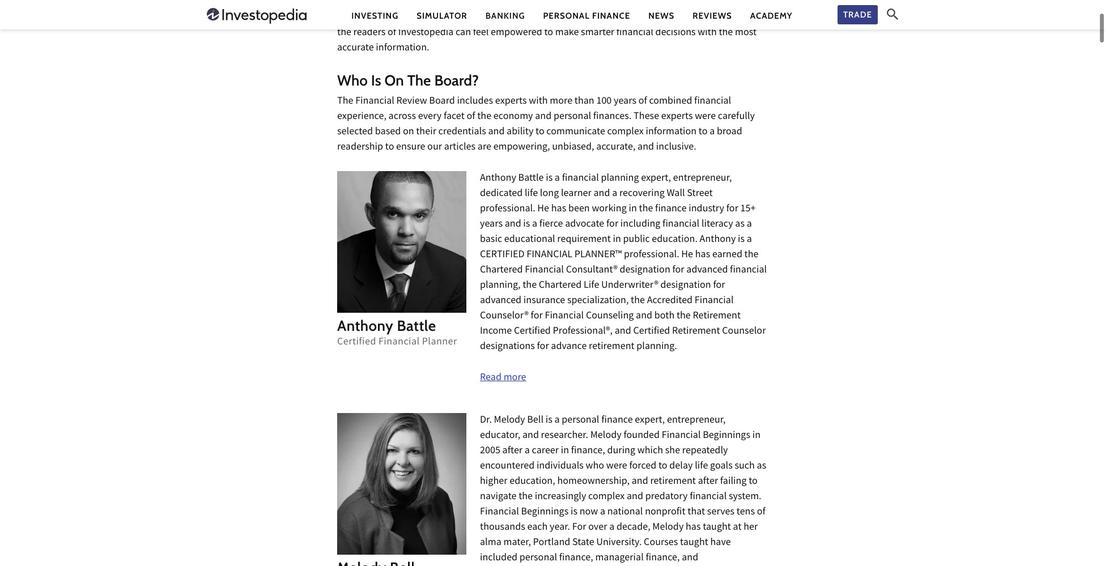 Task type: locate. For each thing, give the bounding box(es) containing it.
beginnings up goals
[[703, 428, 750, 444]]

0 vertical spatial entrepreneur,
[[673, 171, 732, 186]]

professional. down including
[[624, 248, 679, 263]]

special
[[559, 566, 591, 566]]

of right tens
[[757, 505, 765, 520]]

he left earned
[[681, 248, 693, 263]]

anthony battle image
[[337, 171, 466, 313]]

for left advance on the bottom of page
[[537, 339, 549, 355]]

battle for anthony battle certified financial planner
[[397, 317, 436, 335]]

in left public
[[613, 232, 621, 248]]

news link
[[648, 10, 674, 22]]

personal down each
[[520, 551, 557, 566]]

1 vertical spatial at
[[629, 566, 638, 566]]

0 vertical spatial were
[[695, 109, 716, 125]]

portland down courses at the bottom right of the page
[[640, 566, 677, 566]]

anthony battle is a financial planning expert, entrepreneur, dedicated life long learner and a recovering wall street professional. he has been working in the finance industry for 15+ years and is a fierce advocate for including financial literacy as a basic educational requirement in public education. anthony is a certified financial planner™ professional. he has earned the chartered financial consultant® designation for advanced financial planning, the chartered life underwriter® designation for advanced insurance specialization, the accredited financial counselor® for financial counseling and both the retirement income certified professional®, and certified retirement counselor designations for advance retirement planning.
[[480, 171, 767, 355]]

chartered left life
[[539, 278, 582, 294]]

0 horizontal spatial anthony
[[337, 317, 393, 335]]

to right failing at the right of page
[[749, 474, 758, 490]]

1 horizontal spatial retirement
[[650, 474, 696, 490]]

finance, down the "decade,"
[[646, 551, 680, 566]]

university.
[[596, 535, 642, 551]]

1 vertical spatial as
[[757, 459, 766, 474]]

finance
[[655, 202, 687, 217], [601, 413, 633, 428]]

and
[[535, 109, 552, 125], [488, 125, 505, 140], [638, 140, 654, 155], [594, 186, 610, 202], [505, 217, 521, 232], [636, 309, 652, 324], [615, 324, 631, 339], [522, 428, 539, 444], [632, 474, 648, 490], [627, 490, 643, 505], [682, 551, 698, 566]]

retirement down the accredited
[[672, 324, 720, 339]]

expert, inside 'dr. melody bell is a personal finance expert, entrepreneur, educator, and researcher. melody founded financial beginnings in 2005 after a career in finance, during which she repeatedly encountered individuals who were forced to delay life goals such as higher education, homeownership, and retirement after failing to navigate the increasingly complex and predatory financial system. financial beginnings is now a national nonprofit that serves tens of thousands each year. for over a decade, melody has taught at her alma mater, portland state university. courses taught have included personal finance, managerial finance, and entrepreneurship. special projects at portland state'
[[635, 413, 665, 428]]

battle inside anthony battle is a financial planning expert, entrepreneur, dedicated life long learner and a recovering wall street professional. he has been working in the finance industry for 15+ years and is a fierce advocate for including financial literacy as a basic educational requirement in public education. anthony is a certified financial planner™ professional. he has earned the chartered financial consultant® designation for advanced financial planning, the chartered life underwriter® designation for advanced insurance specialization, the accredited financial counselor® for financial counseling and both the retirement income certified professional®, and certified retirement counselor designations for advance retirement planning.
[[518, 171, 544, 186]]

0 vertical spatial as
[[735, 217, 745, 232]]

at right the projects
[[629, 566, 638, 566]]

readership
[[337, 140, 383, 155]]

0 vertical spatial professional.
[[480, 202, 535, 217]]

specialization,
[[567, 294, 629, 309]]

1 horizontal spatial as
[[757, 459, 766, 474]]

is left fierce
[[523, 217, 530, 232]]

both
[[654, 309, 674, 324]]

0 horizontal spatial finance
[[601, 413, 633, 428]]

1 horizontal spatial portland
[[640, 566, 677, 566]]

the up review
[[407, 71, 431, 89]]

expert,
[[641, 171, 671, 186], [635, 413, 665, 428]]

is
[[371, 71, 381, 89]]

the inside who is on the board? the financial review board includes experts with more than 100 years of combined financial experience, across every facet of the economy and personal finances. these experts were carefully selected based on their credentials and ability to communicate complex information to a broad readership to ensure our articles are empowering, unbiased, accurate, and inclusive.
[[477, 109, 491, 125]]

0 vertical spatial personal
[[554, 109, 591, 125]]

1 vertical spatial more
[[504, 371, 526, 386]]

chartered
[[480, 263, 523, 278], [539, 278, 582, 294]]

personal inside who is on the board? the financial review board includes experts with more than 100 years of combined financial experience, across every facet of the economy and personal finances. these experts were carefully selected based on their credentials and ability to communicate complex information to a broad readership to ensure our articles are empowering, unbiased, accurate, and inclusive.
[[554, 109, 591, 125]]

insurance
[[523, 294, 565, 309]]

complex inside 'dr. melody bell is a personal finance expert, entrepreneur, educator, and researcher. melody founded financial beginnings in 2005 after a career in finance, during which she repeatedly encountered individuals who were forced to delay life goals such as higher education, homeownership, and retirement after failing to navigate the increasingly complex and predatory financial system. financial beginnings is now a national nonprofit that serves tens of thousands each year. for over a decade, melody has taught at her alma mater, portland state university. courses taught have included personal finance, managerial finance, and entrepreneurship. special projects at portland state'
[[588, 490, 625, 505]]

1 horizontal spatial the
[[407, 71, 431, 89]]

professional. up 'basic'
[[480, 202, 535, 217]]

a right earned
[[747, 232, 752, 248]]

0 horizontal spatial as
[[735, 217, 745, 232]]

who
[[586, 459, 604, 474]]

long
[[540, 186, 559, 202]]

articles
[[444, 140, 476, 155]]

0 horizontal spatial experts
[[495, 94, 527, 109]]

entrepreneur, up repeatedly
[[667, 413, 726, 428]]

accurate,
[[596, 140, 635, 155]]

state up special
[[572, 535, 594, 551]]

finance,
[[571, 444, 605, 459], [559, 551, 593, 566], [646, 551, 680, 566]]

dedicated
[[480, 186, 523, 202]]

than
[[574, 94, 594, 109]]

courses
[[644, 535, 678, 551]]

the inside 'dr. melody bell is a personal finance expert, entrepreneur, educator, and researcher. melody founded financial beginnings in 2005 after a career in finance, during which she repeatedly encountered individuals who were forced to delay life goals such as higher education, homeownership, and retirement after failing to navigate the increasingly complex and predatory financial system. financial beginnings is now a national nonprofit that serves tens of thousands each year. for over a decade, melody has taught at her alma mater, portland state university. courses taught have included personal finance, managerial finance, and entrepreneurship. special projects at portland state'
[[519, 490, 533, 505]]

dr.
[[480, 413, 492, 428]]

designation up both
[[660, 278, 711, 294]]

2 vertical spatial anthony
[[337, 317, 393, 335]]

1 vertical spatial years
[[480, 217, 503, 232]]

anthony for anthony battle certified financial planner
[[337, 317, 393, 335]]

years inside who is on the board? the financial review board includes experts with more than 100 years of combined financial experience, across every facet of the economy and personal finances. these experts were carefully selected based on their credentials and ability to communicate complex information to a broad readership to ensure our articles are empowering, unbiased, accurate, and inclusive.
[[614, 94, 636, 109]]

these
[[634, 109, 659, 125]]

0 vertical spatial at
[[733, 520, 742, 535]]

0 horizontal spatial were
[[606, 459, 627, 474]]

0 horizontal spatial after
[[502, 444, 523, 459]]

1 vertical spatial life
[[695, 459, 708, 474]]

more inside who is on the board? the financial review board includes experts with more than 100 years of combined financial experience, across every facet of the economy and personal finances. these experts were carefully selected based on their credentials and ability to communicate complex information to a broad readership to ensure our articles are empowering, unbiased, accurate, and inclusive.
[[550, 94, 572, 109]]

experts left with
[[495, 94, 527, 109]]

certified
[[514, 324, 551, 339], [633, 324, 670, 339], [337, 335, 376, 350]]

anthony for anthony battle is a financial planning expert, entrepreneur, dedicated life long learner and a recovering wall street professional. he has been working in the finance industry for 15+ years and is a fierce advocate for including financial literacy as a basic educational requirement in public education. anthony is a certified financial planner™ professional. he has earned the chartered financial consultant® designation for advanced financial planning, the chartered life underwriter® designation for advanced insurance specialization, the accredited financial counselor® for financial counseling and both the retirement income certified professional®, and certified retirement counselor designations for advance retirement planning.
[[480, 171, 516, 186]]

is left 'learner'
[[546, 171, 553, 186]]

has left earned
[[695, 248, 710, 263]]

of right facet
[[467, 109, 475, 125]]

planning,
[[480, 278, 521, 294]]

financial inside 'dr. melody bell is a personal finance expert, entrepreneur, educator, and researcher. melody founded financial beginnings in 2005 after a career in finance, during which she repeatedly encountered individuals who were forced to delay life goals such as higher education, homeownership, and retirement after failing to navigate the increasingly complex and predatory financial system. financial beginnings is now a national nonprofit that serves tens of thousands each year. for over a decade, melody has taught at her alma mater, portland state university. courses taught have included personal finance, managerial finance, and entrepreneurship. special projects at portland state'
[[690, 490, 727, 505]]

economy
[[493, 109, 533, 125]]

financial inside who is on the board? the financial review board includes experts with more than 100 years of combined financial experience, across every facet of the economy and personal finances. these experts were carefully selected based on their credentials and ability to communicate complex information to a broad readership to ensure our articles are empowering, unbiased, accurate, and inclusive.
[[694, 94, 731, 109]]

1 horizontal spatial beginnings
[[703, 428, 750, 444]]

chartered down 'basic'
[[480, 263, 523, 278]]

for down earned
[[713, 278, 725, 294]]

battle down empowering,
[[518, 171, 544, 186]]

0 vertical spatial complex
[[607, 125, 644, 140]]

1 vertical spatial after
[[698, 474, 718, 490]]

entrepreneur, inside 'dr. melody bell is a personal finance expert, entrepreneur, educator, and researcher. melody founded financial beginnings in 2005 after a career in finance, during which she repeatedly encountered individuals who were forced to delay life goals such as higher education, homeownership, and retirement after failing to navigate the increasingly complex and predatory financial system. financial beginnings is now a national nonprofit that serves tens of thousands each year. for over a decade, melody has taught at her alma mater, portland state university. courses taught have included personal finance, managerial finance, and entrepreneurship. special projects at portland state'
[[667, 413, 726, 428]]

0 vertical spatial the
[[407, 71, 431, 89]]

0 vertical spatial years
[[614, 94, 636, 109]]

1 vertical spatial were
[[606, 459, 627, 474]]

dr. melody bell is a personal finance expert, entrepreneur, educator, and researcher. melody founded financial beginnings in 2005 after a career in finance, during which she repeatedly encountered individuals who were forced to delay life goals such as higher education, homeownership, and retirement after failing to navigate the increasingly complex and predatory financial system. financial beginnings is now a national nonprofit that serves tens of thousands each year. for over a decade, melody has taught at her alma mater, portland state university. courses taught have included personal finance, managerial finance, and entrepreneurship. special projects at portland state 
[[480, 413, 766, 566]]

and right accurate,
[[638, 140, 654, 155]]

2 horizontal spatial anthony
[[700, 232, 736, 248]]

has left the have
[[686, 520, 701, 535]]

1 horizontal spatial anthony
[[480, 171, 516, 186]]

financial left planner at the bottom of page
[[378, 335, 420, 350]]

for
[[572, 520, 586, 535]]

0 vertical spatial portland
[[533, 535, 570, 551]]

after
[[502, 444, 523, 459], [698, 474, 718, 490]]

1 vertical spatial the
[[337, 94, 353, 109]]

search image
[[887, 9, 898, 20]]

read more link
[[480, 371, 526, 386]]

retirement down she
[[650, 474, 696, 490]]

after right 2005
[[502, 444, 523, 459]]

were right who
[[606, 459, 627, 474]]

0 horizontal spatial advanced
[[480, 294, 521, 309]]

designation down public
[[620, 263, 670, 278]]

over
[[588, 520, 607, 535]]

were left broad
[[695, 109, 716, 125]]

recovering
[[619, 186, 665, 202]]

1 vertical spatial professional.
[[624, 248, 679, 263]]

academy link
[[750, 10, 793, 22]]

the
[[407, 71, 431, 89], [337, 94, 353, 109]]

battle inside anthony battle certified financial planner
[[397, 317, 436, 335]]

0 vertical spatial battle
[[518, 171, 544, 186]]

0 horizontal spatial certified
[[337, 335, 376, 350]]

life
[[584, 278, 599, 294]]

expert, right planning
[[641, 171, 671, 186]]

melody right dr.
[[494, 413, 525, 428]]

1 horizontal spatial life
[[695, 459, 708, 474]]

years down dedicated
[[480, 217, 503, 232]]

0 horizontal spatial at
[[629, 566, 638, 566]]

0 vertical spatial life
[[525, 186, 538, 202]]

at left the her
[[733, 520, 742, 535]]

battle
[[518, 171, 544, 186], [397, 317, 436, 335]]

0 vertical spatial after
[[502, 444, 523, 459]]

complex up over
[[588, 490, 625, 505]]

expert, up which
[[635, 413, 665, 428]]

0 vertical spatial has
[[551, 202, 566, 217]]

system.
[[729, 490, 761, 505]]

trade link
[[837, 5, 878, 25]]

designations
[[480, 339, 535, 355]]

finance up during
[[601, 413, 633, 428]]

1 horizontal spatial finance
[[655, 202, 687, 217]]

advanced up income
[[480, 294, 521, 309]]

1 vertical spatial portland
[[640, 566, 677, 566]]

for right counselor®
[[531, 309, 543, 324]]

1 horizontal spatial battle
[[518, 171, 544, 186]]

experts up inclusive.
[[661, 109, 693, 125]]

in
[[629, 202, 637, 217], [613, 232, 621, 248], [752, 428, 761, 444], [561, 444, 569, 459]]

across
[[388, 109, 416, 125]]

1 vertical spatial he
[[681, 248, 693, 263]]

1 horizontal spatial at
[[733, 520, 742, 535]]

and left the planning. on the bottom
[[615, 324, 631, 339]]

is right bell
[[546, 413, 552, 428]]

the down who
[[337, 94, 353, 109]]

are
[[478, 140, 491, 155]]

facet
[[444, 109, 465, 125]]

expert, inside anthony battle is a financial planning expert, entrepreneur, dedicated life long learner and a recovering wall street professional. he has been working in the finance industry for 15+ years and is a fierce advocate for including financial literacy as a basic educational requirement in public education. anthony is a certified financial planner™ professional. he has earned the chartered financial consultant® designation for advanced financial planning, the chartered life underwriter® designation for advanced insurance specialization, the accredited financial counselor® for financial counseling and both the retirement income certified professional®, and certified retirement counselor designations for advance retirement planning.
[[641, 171, 671, 186]]

retirement down counseling at bottom right
[[589, 339, 634, 355]]

based
[[375, 125, 401, 140]]

complex down 100
[[607, 125, 644, 140]]

retirement
[[693, 309, 741, 324], [672, 324, 720, 339]]

0 horizontal spatial retirement
[[589, 339, 634, 355]]

more right with
[[550, 94, 572, 109]]

2 horizontal spatial of
[[757, 505, 765, 520]]

fierce
[[539, 217, 563, 232]]

a right now
[[600, 505, 605, 520]]

financial up delay
[[662, 428, 701, 444]]

selected
[[337, 125, 373, 140]]

1 horizontal spatial more
[[550, 94, 572, 109]]

2 horizontal spatial certified
[[633, 324, 670, 339]]

he up educational
[[537, 202, 549, 217]]

thousands
[[480, 520, 525, 535]]

0 horizontal spatial he
[[537, 202, 549, 217]]

anthony inside anthony battle certified financial planner
[[337, 317, 393, 335]]

1 vertical spatial complex
[[588, 490, 625, 505]]

state down that
[[679, 566, 701, 566]]

financial up insurance
[[525, 263, 564, 278]]

0 vertical spatial state
[[572, 535, 594, 551]]

financial down the is
[[355, 94, 394, 109]]

1 horizontal spatial state
[[679, 566, 701, 566]]

of
[[638, 94, 647, 109], [467, 109, 475, 125], [757, 505, 765, 520]]

melody
[[494, 413, 525, 428], [590, 428, 621, 444], [652, 520, 684, 535]]

0 vertical spatial finance
[[655, 202, 687, 217]]

financial down goals
[[690, 490, 727, 505]]

0 vertical spatial anthony
[[480, 171, 516, 186]]

has left been
[[551, 202, 566, 217]]

0 horizontal spatial professional.
[[480, 202, 535, 217]]

navigate
[[480, 490, 517, 505]]

0 vertical spatial more
[[550, 94, 572, 109]]

a left broad
[[710, 125, 715, 140]]

repeatedly
[[682, 444, 728, 459]]

financial up broad
[[694, 94, 731, 109]]

for
[[726, 202, 738, 217], [606, 217, 618, 232], [672, 263, 684, 278], [713, 278, 725, 294], [531, 309, 543, 324], [537, 339, 549, 355]]

life left long
[[525, 186, 538, 202]]

life inside 'dr. melody bell is a personal finance expert, entrepreneur, educator, and researcher. melody founded financial beginnings in 2005 after a career in finance, during which she repeatedly encountered individuals who were forced to delay life goals such as higher education, homeownership, and retirement after failing to navigate the increasingly complex and predatory financial system. financial beginnings is now a national nonprofit that serves tens of thousands each year. for over a decade, melody has taught at her alma mater, portland state university. courses taught have included personal finance, managerial finance, and entrepreneurship. special projects at portland state'
[[695, 459, 708, 474]]

of left combined
[[638, 94, 647, 109]]

entrepreneur, up 'industry'
[[673, 171, 732, 186]]

personal right bell
[[562, 413, 599, 428]]

2 vertical spatial has
[[686, 520, 701, 535]]

investing link
[[351, 10, 398, 22]]

in right working at the top right
[[629, 202, 637, 217]]

goals
[[710, 459, 733, 474]]

designation
[[620, 263, 670, 278], [660, 278, 711, 294]]

predatory
[[645, 490, 688, 505]]

a left fierce
[[532, 217, 537, 232]]

1 vertical spatial retirement
[[650, 474, 696, 490]]

0 horizontal spatial state
[[572, 535, 594, 551]]

a right bell
[[554, 413, 560, 428]]

1 horizontal spatial advanced
[[686, 263, 728, 278]]

failing
[[720, 474, 747, 490]]

years right 100
[[614, 94, 636, 109]]

1 horizontal spatial experts
[[661, 109, 693, 125]]

advanced down education.
[[686, 263, 728, 278]]

ability
[[507, 125, 533, 140]]

melody bell image
[[337, 413, 466, 555]]

0 horizontal spatial battle
[[397, 317, 436, 335]]

0 vertical spatial retirement
[[589, 339, 634, 355]]

life inside anthony battle is a financial planning expert, entrepreneur, dedicated life long learner and a recovering wall street professional. he has been working in the finance industry for 15+ years and is a fierce advocate for including financial literacy as a basic educational requirement in public education. anthony is a certified financial planner™ professional. he has earned the chartered financial consultant® designation for advanced financial planning, the chartered life underwriter® designation for advanced insurance specialization, the accredited financial counselor® for financial counseling and both the retirement income certified professional®, and certified retirement counselor designations for advance retirement planning.
[[525, 186, 538, 202]]

decade,
[[616, 520, 650, 535]]

bell
[[527, 413, 543, 428]]

finance, up homeownership,
[[571, 444, 605, 459]]

1 horizontal spatial years
[[614, 94, 636, 109]]

requirement
[[557, 232, 611, 248]]

and right courses at the bottom right of the page
[[682, 551, 698, 566]]

1 vertical spatial beginnings
[[521, 505, 569, 520]]

battle for anthony battle is a financial planning expert, entrepreneur, dedicated life long learner and a recovering wall street professional. he has been working in the finance industry for 15+ years and is a fierce advocate for including financial literacy as a basic educational requirement in public education. anthony is a certified financial planner™ professional. he has earned the chartered financial consultant® designation for advanced financial planning, the chartered life underwriter® designation for advanced insurance specialization, the accredited financial counselor® for financial counseling and both the retirement income certified professional®, and certified retirement counselor designations for advance retirement planning.
[[518, 171, 544, 186]]

1 vertical spatial battle
[[397, 317, 436, 335]]

1 horizontal spatial after
[[698, 474, 718, 490]]

the right navigate
[[519, 490, 533, 505]]

1 vertical spatial has
[[695, 248, 710, 263]]

to left broad
[[699, 125, 708, 140]]

advocate
[[565, 217, 604, 232]]

beginnings
[[703, 428, 750, 444], [521, 505, 569, 520]]

managerial
[[595, 551, 644, 566]]

included
[[480, 551, 517, 566]]

year.
[[550, 520, 570, 535]]

serves
[[707, 505, 734, 520]]

during
[[607, 444, 635, 459]]

forced
[[629, 459, 656, 474]]

1 vertical spatial advanced
[[480, 294, 521, 309]]

review
[[396, 94, 427, 109]]

as inside 'dr. melody bell is a personal finance expert, entrepreneur, educator, and researcher. melody founded financial beginnings in 2005 after a career in finance, during which she repeatedly encountered individuals who were forced to delay life goals such as higher education, homeownership, and retirement after failing to navigate the increasingly complex and predatory financial system. financial beginnings is now a national nonprofit that serves tens of thousands each year. for over a decade, melody has taught at her alma mater, portland state university. courses taught have included personal finance, managerial finance, and entrepreneurship. special projects at portland state'
[[757, 459, 766, 474]]

0 horizontal spatial portland
[[533, 535, 570, 551]]

1 horizontal spatial he
[[681, 248, 693, 263]]

financial down literacy
[[730, 263, 767, 278]]

has inside 'dr. melody bell is a personal finance expert, entrepreneur, educator, and researcher. melody founded financial beginnings in 2005 after a career in finance, during which she repeatedly encountered individuals who were forced to delay life goals such as higher education, homeownership, and retirement after failing to navigate the increasingly complex and predatory financial system. financial beginnings is now a national nonprofit that serves tens of thousands each year. for over a decade, melody has taught at her alma mater, portland state university. courses taught have included personal finance, managerial finance, and entrepreneurship. special projects at portland state'
[[686, 520, 701, 535]]

0 vertical spatial expert,
[[641, 171, 671, 186]]

for left 15+ at the right of the page
[[726, 202, 738, 217]]

a
[[710, 125, 715, 140], [555, 171, 560, 186], [612, 186, 617, 202], [532, 217, 537, 232], [747, 217, 752, 232], [747, 232, 752, 248], [554, 413, 560, 428], [525, 444, 530, 459], [600, 505, 605, 520], [609, 520, 614, 535]]

0 horizontal spatial life
[[525, 186, 538, 202]]

entrepreneurship.
[[480, 566, 557, 566]]

counselor
[[722, 324, 766, 339]]

0 horizontal spatial years
[[480, 217, 503, 232]]

a inside who is on the board? the financial review board includes experts with more than 100 years of combined financial experience, across every facet of the economy and personal finances. these experts were carefully selected based on their credentials and ability to communicate complex information to a broad readership to ensure our articles are empowering, unbiased, accurate, and inclusive.
[[710, 125, 715, 140]]

including
[[620, 217, 660, 232]]

1 vertical spatial expert,
[[635, 413, 665, 428]]

1 vertical spatial entrepreneur,
[[667, 413, 726, 428]]

1 horizontal spatial were
[[695, 109, 716, 125]]

he
[[537, 202, 549, 217], [681, 248, 693, 263]]

researcher.
[[541, 428, 588, 444]]

financial down higher
[[480, 505, 519, 520]]

anthony battle certified financial planner
[[337, 317, 457, 350]]

1 vertical spatial finance
[[601, 413, 633, 428]]

1 horizontal spatial professional.
[[624, 248, 679, 263]]



Task type: vqa. For each thing, say whether or not it's contained in the screenshot.
the
yes



Task type: describe. For each thing, give the bounding box(es) containing it.
personal
[[543, 10, 590, 21]]

2 horizontal spatial melody
[[652, 520, 684, 535]]

0 vertical spatial beginnings
[[703, 428, 750, 444]]

financial up advance on the bottom of page
[[545, 309, 584, 324]]

our
[[427, 140, 442, 155]]

earned
[[712, 248, 742, 263]]

individuals
[[537, 459, 584, 474]]

and right 'basic'
[[505, 217, 521, 232]]

career
[[532, 444, 559, 459]]

the right both
[[677, 309, 691, 324]]

the up public
[[639, 202, 653, 217]]

academy
[[750, 10, 793, 21]]

and right 'learner'
[[594, 186, 610, 202]]

now
[[580, 505, 598, 520]]

the left both
[[631, 294, 645, 309]]

carefully
[[718, 109, 755, 125]]

0 vertical spatial advanced
[[686, 263, 728, 278]]

2 vertical spatial personal
[[520, 551, 557, 566]]

of inside 'dr. melody bell is a personal finance expert, entrepreneur, educator, and researcher. melody founded financial beginnings in 2005 after a career in finance, during which she repeatedly encountered individuals who were forced to delay life goals such as higher education, homeownership, and retirement after failing to navigate the increasingly complex and predatory financial system. financial beginnings is now a national nonprofit that serves tens of thousands each year. for over a decade, melody has taught at her alma mater, portland state university. courses taught have included personal finance, managerial finance, and entrepreneurship. special projects at portland state'
[[757, 505, 765, 520]]

finance inside anthony battle is a financial planning expert, entrepreneur, dedicated life long learner and a recovering wall street professional. he has been working in the finance industry for 15+ years and is a fierce advocate for including financial literacy as a basic educational requirement in public education. anthony is a certified financial planner™ professional. he has earned the chartered financial consultant® designation for advanced financial planning, the chartered life underwriter® designation for advanced insurance specialization, the accredited financial counselor® for financial counseling and both the retirement income certified professional®, and certified retirement counselor designations for advance retirement planning.
[[655, 202, 687, 217]]

to left delay
[[658, 459, 667, 474]]

broad
[[717, 125, 742, 140]]

banking link
[[485, 10, 525, 22]]

0 horizontal spatial beginnings
[[521, 505, 569, 520]]

years inside anthony battle is a financial planning expert, entrepreneur, dedicated life long learner and a recovering wall street professional. he has been working in the finance industry for 15+ years and is a fierce advocate for including financial literacy as a basic educational requirement in public education. anthony is a certified financial planner™ professional. he has earned the chartered financial consultant® designation for advanced financial planning, the chartered life underwriter® designation for advanced insurance specialization, the accredited financial counselor® for financial counseling and both the retirement income certified professional®, and certified retirement counselor designations for advance retirement planning.
[[480, 217, 503, 232]]

0 horizontal spatial chartered
[[480, 263, 523, 278]]

who
[[337, 71, 368, 89]]

professional®,
[[553, 324, 613, 339]]

tens
[[737, 505, 755, 520]]

to left ensure
[[385, 140, 394, 155]]

15+
[[740, 202, 756, 217]]

1 horizontal spatial chartered
[[539, 278, 582, 294]]

a left 'learner'
[[555, 171, 560, 186]]

every
[[418, 109, 442, 125]]

with
[[529, 94, 548, 109]]

as inside anthony battle is a financial planning expert, entrepreneur, dedicated life long learner and a recovering wall street professional. he has been working in the finance industry for 15+ years and is a fierce advocate for including financial literacy as a basic educational requirement in public education. anthony is a certified financial planner™ professional. he has earned the chartered financial consultant® designation for advanced financial planning, the chartered life underwriter® designation for advanced insurance specialization, the accredited financial counselor® for financial counseling and both the retirement income certified professional®, and certified retirement counselor designations for advance retirement planning.
[[735, 217, 745, 232]]

personal finance link
[[543, 10, 630, 22]]

increasingly
[[535, 490, 586, 505]]

educational
[[504, 232, 555, 248]]

financial inside who is on the board? the financial review board includes experts with more than 100 years of combined financial experience, across every facet of the economy and personal finances. these experts were carefully selected based on their credentials and ability to communicate complex information to a broad readership to ensure our articles are empowering, unbiased, accurate, and inclusive.
[[355, 94, 394, 109]]

taught left tens
[[703, 520, 731, 535]]

were inside 'dr. melody bell is a personal finance expert, entrepreneur, educator, and researcher. melody founded financial beginnings in 2005 after a career in finance, during which she repeatedly encountered individuals who were forced to delay life goals such as higher education, homeownership, and retirement after failing to navigate the increasingly complex and predatory financial system. financial beginnings is now a national nonprofit that serves tens of thousands each year. for over a decade, melody has taught at her alma mater, portland state university. courses taught have included personal finance, managerial finance, and entrepreneurship. special projects at portland state'
[[606, 459, 627, 474]]

homeownership,
[[557, 474, 630, 490]]

and right ability
[[535, 109, 552, 125]]

she
[[665, 444, 680, 459]]

1 horizontal spatial melody
[[590, 428, 621, 444]]

certified
[[480, 248, 525, 263]]

a right over
[[609, 520, 614, 535]]

combined
[[649, 94, 692, 109]]

delay
[[669, 459, 693, 474]]

is right literacy
[[738, 232, 745, 248]]

on
[[385, 71, 404, 89]]

trade
[[843, 9, 872, 20]]

counseling
[[586, 309, 634, 324]]

basic
[[480, 232, 502, 248]]

for down education.
[[672, 263, 684, 278]]

counselor®
[[480, 309, 529, 324]]

credentials
[[438, 125, 486, 140]]

finance inside 'dr. melody bell is a personal finance expert, entrepreneur, educator, and researcher. melody founded financial beginnings in 2005 after a career in finance, during which she repeatedly encountered individuals who were forced to delay life goals such as higher education, homeownership, and retirement after failing to navigate the increasingly complex and predatory financial system. financial beginnings is now a national nonprofit that serves tens of thousands each year. for over a decade, melody has taught at her alma mater, portland state university. courses taught have included personal finance, managerial finance, and entrepreneurship. special projects at portland state'
[[601, 413, 633, 428]]

projects
[[593, 566, 627, 566]]

1 vertical spatial personal
[[562, 413, 599, 428]]

read more
[[480, 371, 526, 386]]

for right "advocate"
[[606, 217, 618, 232]]

finance, down for
[[559, 551, 593, 566]]

their
[[416, 125, 436, 140]]

retirement right the accredited
[[693, 309, 741, 324]]

nonprofit
[[645, 505, 685, 520]]

been
[[568, 202, 590, 217]]

working
[[592, 202, 627, 217]]

read
[[480, 371, 501, 386]]

certified inside anthony battle certified financial planner
[[337, 335, 376, 350]]

planning
[[601, 171, 639, 186]]

and left both
[[636, 309, 652, 324]]

accredited
[[647, 294, 693, 309]]

news
[[648, 10, 674, 21]]

founded
[[624, 428, 660, 444]]

mater,
[[503, 535, 531, 551]]

education.
[[652, 232, 698, 248]]

information
[[646, 125, 697, 140]]

ensure
[[396, 140, 425, 155]]

simulator link
[[417, 10, 467, 22]]

were inside who is on the board? the financial review board includes experts with more than 100 years of combined financial experience, across every facet of the economy and personal finances. these experts were carefully selected based on their credentials and ability to communicate complex information to a broad readership to ensure our articles are empowering, unbiased, accurate, and inclusive.
[[695, 109, 716, 125]]

higher
[[480, 474, 507, 490]]

the right planning,
[[523, 278, 537, 294]]

financial inside anthony battle certified financial planner
[[378, 335, 420, 350]]

a left the career
[[525, 444, 530, 459]]

banking
[[485, 10, 525, 21]]

board?
[[434, 71, 479, 89]]

in up such
[[752, 428, 761, 444]]

empowering,
[[493, 140, 550, 155]]

0 horizontal spatial more
[[504, 371, 526, 386]]

personal finance
[[543, 10, 630, 21]]

have
[[710, 535, 731, 551]]

2005
[[480, 444, 500, 459]]

street
[[687, 186, 713, 202]]

0 horizontal spatial melody
[[494, 413, 525, 428]]

education,
[[510, 474, 555, 490]]

educator,
[[480, 428, 520, 444]]

financial up been
[[562, 171, 599, 186]]

and left ability
[[488, 125, 505, 140]]

financial
[[527, 248, 572, 263]]

reviews
[[693, 10, 732, 21]]

simulator
[[417, 10, 467, 21]]

0 horizontal spatial of
[[467, 109, 475, 125]]

investopedia homepage image
[[207, 7, 307, 25]]

wall
[[667, 186, 685, 202]]

a left recovering
[[612, 186, 617, 202]]

retirement inside 'dr. melody bell is a personal finance expert, entrepreneur, educator, and researcher. melody founded financial beginnings in 2005 after a career in finance, during which she repeatedly encountered individuals who were forced to delay life goals such as higher education, homeownership, and retirement after failing to navigate the increasingly complex and predatory financial system. financial beginnings is now a national nonprofit that serves tens of thousands each year. for over a decade, melody has taught at her alma mater, portland state university. courses taught have included personal finance, managerial finance, and entrepreneurship. special projects at portland state'
[[650, 474, 696, 490]]

1 vertical spatial anthony
[[700, 232, 736, 248]]

planner
[[422, 335, 457, 350]]

alma
[[480, 535, 501, 551]]

100
[[596, 94, 612, 109]]

the right earned
[[744, 248, 759, 263]]

retirement inside anthony battle is a financial planning expert, entrepreneur, dedicated life long learner and a recovering wall street professional. he has been working in the finance industry for 15+ years and is a fierce advocate for including financial literacy as a basic educational requirement in public education. anthony is a certified financial planner™ professional. he has earned the chartered financial consultant® designation for advanced financial planning, the chartered life underwriter® designation for advanced insurance specialization, the accredited financial counselor® for financial counseling and both the retirement income certified professional®, and certified retirement counselor designations for advance retirement planning.
[[589, 339, 634, 355]]

on
[[403, 125, 414, 140]]

and down which
[[632, 474, 648, 490]]

to right ability
[[536, 125, 544, 140]]

unbiased,
[[552, 140, 594, 155]]

entrepreneur, inside anthony battle is a financial planning expert, entrepreneur, dedicated life long learner and a recovering wall street professional. he has been working in the finance industry for 15+ years and is a fierce advocate for including financial literacy as a basic educational requirement in public education. anthony is a certified financial planner™ professional. he has earned the chartered financial consultant® designation for advanced financial planning, the chartered life underwriter® designation for advanced insurance specialization, the accredited financial counselor® for financial counseling and both the retirement income certified professional®, and certified retirement counselor designations for advance retirement planning.
[[673, 171, 732, 186]]

and right educator, at the bottom left of the page
[[522, 428, 539, 444]]

0 horizontal spatial the
[[337, 94, 353, 109]]

is left now
[[571, 505, 577, 520]]

such
[[735, 459, 755, 474]]

0 vertical spatial he
[[537, 202, 549, 217]]

in right the career
[[561, 444, 569, 459]]

reviews link
[[693, 10, 732, 22]]

taught left the have
[[680, 535, 708, 551]]

and up the "decade,"
[[627, 490, 643, 505]]

complex inside who is on the board? the financial review board includes experts with more than 100 years of combined financial experience, across every facet of the economy and personal finances. these experts were carefully selected based on their credentials and ability to communicate complex information to a broad readership to ensure our articles are empowering, unbiased, accurate, and inclusive.
[[607, 125, 644, 140]]

a right literacy
[[747, 217, 752, 232]]

financial down "wall"
[[662, 217, 699, 232]]

1 horizontal spatial of
[[638, 94, 647, 109]]

1 horizontal spatial certified
[[514, 324, 551, 339]]

1 vertical spatial state
[[679, 566, 701, 566]]

includes
[[457, 94, 493, 109]]

financial up counselor on the bottom of page
[[695, 294, 734, 309]]



